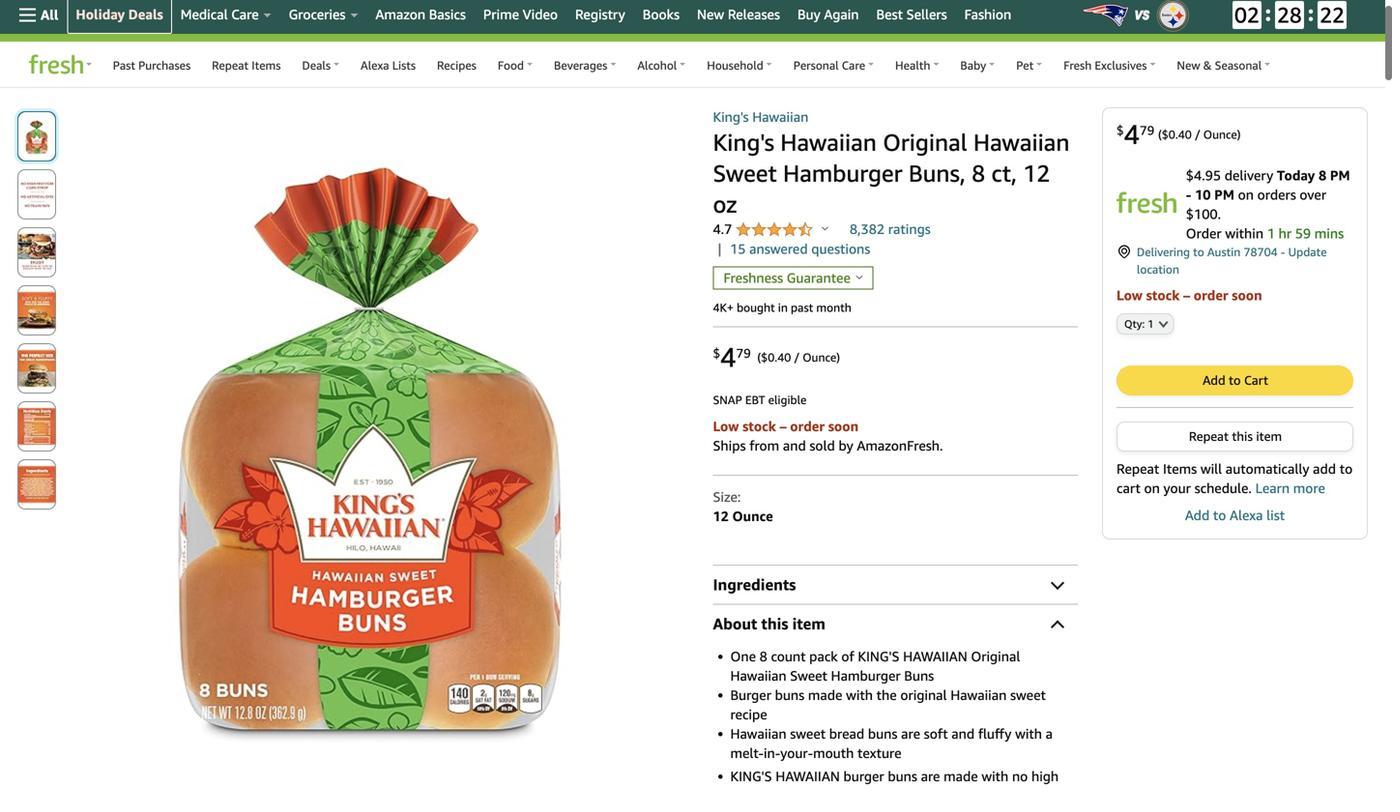 Task type: vqa. For each thing, say whether or not it's contained in the screenshot.
melt-
yes



Task type: describe. For each thing, give the bounding box(es) containing it.
fresh exclusives link
[[1054, 49, 1167, 79]]

15
[[730, 241, 746, 257]]

$100.
[[1187, 206, 1222, 222]]

best
[[877, 6, 903, 22]]

recipes link
[[427, 49, 487, 79]]

78704
[[1244, 245, 1278, 259]]

2 horizontal spatial with
[[1016, 726, 1043, 742]]

4.7
[[713, 221, 736, 237]]

learn more
[[1256, 480, 1326, 496]]

add to alexa list
[[1186, 507, 1286, 523]]

popover image inside 4.7 button
[[822, 226, 829, 231]]

your-
[[781, 745, 814, 761]]

king's hawaiian king's hawaiian original hawaiian sweet hamburger buns, 8 ct, 12 oz
[[713, 109, 1070, 218]]

0 horizontal spatial 79
[[737, 346, 751, 361]]

today
[[1278, 167, 1316, 183]]

new releases link
[[689, 1, 789, 28]]

recipes
[[437, 59, 477, 72]]

8 for today 8 pm - 10 pm
[[1319, 167, 1327, 183]]

burger
[[844, 768, 885, 784]]

care for medical care
[[231, 6, 259, 22]]

items for repeat items will automatically add to cart on your schedule.
[[1164, 461, 1198, 477]]

deals inside deals link
[[302, 59, 331, 72]]

ingredients button
[[713, 573, 1079, 596]]

repeat items link
[[201, 49, 292, 79]]

over
[[1300, 187, 1327, 203]]

0 vertical spatial king's
[[858, 649, 900, 665]]

0 vertical spatial $0.40
[[1162, 127, 1192, 141]]

0 vertical spatial 79
[[1140, 123, 1155, 138]]

stock for low stock – order soon
[[1147, 287, 1181, 303]]

to for alexa
[[1214, 507, 1227, 523]]

original inside one 8 count pack of king's hawaiian original hawaiian sweet hamburger buns burger buns made with the original hawaiian sweet recipe hawaiian sweet bread buns are soft and fluffy with a melt-in-your-mouth texture king's hawaiian burger buns are made with no high fructose corn syrup, artificial dyes or trans fat
[[972, 649, 1021, 665]]

a
[[1046, 726, 1053, 742]]

recipe
[[731, 707, 768, 723]]

hawaiian up fluffy
[[951, 687, 1007, 703]]

austin
[[1208, 245, 1241, 259]]

2 vertical spatial buns
[[888, 768, 918, 784]]

hamburger inside the king's hawaiian king's hawaiian original hawaiian sweet hamburger buns, 8 ct, 12 oz
[[783, 159, 903, 187]]

within
[[1226, 225, 1264, 241]]

1 horizontal spatial with
[[982, 768, 1009, 784]]

02
[[1235, 2, 1260, 28]]

one 8 count pack of king's hawaiian original hawaiian sweet hamburger buns burger buns made with the original hawaiian sweet recipe hawaiian sweet bread buns are soft and fluffy with a melt-in-your-mouth texture king's hawaiian burger buns are made with no high fructose corn syrup, artificial dyes or trans fat
[[731, 649, 1059, 788]]

your
[[1164, 480, 1192, 496]]

deals inside the holiday deals link
[[128, 6, 163, 22]]

new for new releases
[[697, 6, 725, 22]]

mins
[[1315, 225, 1345, 241]]

bought
[[737, 301, 775, 314]]

count
[[771, 649, 806, 665]]

this for repeat
[[1233, 429, 1254, 444]]

0 horizontal spatial hawaiian
[[776, 768, 840, 784]]

past
[[113, 59, 135, 72]]

on inside the repeat items will automatically add to cart on your schedule.
[[1145, 480, 1161, 496]]

12 inside the king's hawaiian king's hawaiian original hawaiian sweet hamburger buns, 8 ct, 12 oz
[[1024, 159, 1051, 187]]

cart
[[1117, 480, 1141, 496]]

cart
[[1245, 373, 1269, 388]]

1 inside on orders over $100. order within 1 hr 59 mins
[[1268, 225, 1276, 241]]

0 horizontal spatial (
[[758, 350, 761, 364]]

groceries
[[289, 6, 346, 22]]

on orders over $100. order within 1 hr 59 mins
[[1187, 187, 1345, 241]]

this for about
[[762, 615, 789, 633]]

original inside the king's hawaiian king's hawaiian original hawaiian sweet hamburger buns, 8 ct, 12 oz
[[883, 128, 968, 156]]

exclusives
[[1095, 59, 1148, 72]]

1 vertical spatial king's
[[731, 768, 772, 784]]

soon for low stock – order soon ships from and sold by amazonfresh.
[[829, 418, 859, 434]]

to for cart
[[1229, 373, 1242, 388]]

navigation navigation
[[0, 0, 1393, 788]]

section collapse image
[[1051, 621, 1065, 634]]

from
[[750, 438, 780, 453]]

low for low stock – order soon
[[1117, 287, 1143, 303]]

in-
[[764, 745, 781, 761]]

deals link
[[292, 49, 350, 79]]

lists
[[392, 59, 416, 72]]

| 15 answered questions
[[718, 241, 871, 257]]

1 inside button
[[1148, 318, 1155, 330]]

household link
[[697, 49, 783, 79]]

low for low stock – order soon ships from and sold by amazonfresh.
[[713, 418, 739, 434]]

new & seasonal link
[[1167, 49, 1282, 79]]

ships
[[713, 438, 746, 453]]

0 vertical spatial with
[[846, 687, 873, 703]]

ratings
[[889, 221, 931, 237]]

1 horizontal spatial $ 4 79 ( $0.40 / ounce)
[[1117, 118, 1242, 150]]

add for add to cart
[[1203, 373, 1226, 388]]

books link
[[634, 1, 689, 28]]

about
[[713, 615, 758, 633]]

0 horizontal spatial pm
[[1215, 187, 1235, 203]]

|
[[718, 241, 722, 257]]

add for add to alexa list
[[1186, 507, 1210, 523]]

buy again
[[798, 6, 859, 22]]

amazonfresh.
[[857, 438, 944, 453]]

0 horizontal spatial are
[[902, 726, 921, 742]]

0 vertical spatial 4
[[1125, 118, 1140, 150]]

eligible
[[769, 393, 807, 407]]

0 vertical spatial buns
[[775, 687, 805, 703]]

sweet inside one 8 count pack of king's hawaiian original hawaiian sweet hamburger buns burger buns made with the original hawaiian sweet recipe hawaiian sweet bread buns are soft and fluffy with a melt-in-your-mouth texture king's hawaiian burger buns are made with no high fructose corn syrup, artificial dyes or trans fat
[[790, 668, 828, 684]]

learn
[[1256, 480, 1290, 496]]

low stock – order soon ships from and sold by amazonfresh.
[[713, 418, 944, 453]]

alexa lists link
[[350, 49, 427, 79]]

buy
[[798, 6, 821, 22]]

repeat for repeat this item
[[1190, 429, 1229, 444]]

fat
[[992, 788, 1009, 788]]

8 inside the king's hawaiian king's hawaiian original hawaiian sweet hamburger buns, 8 ct, 12 oz
[[972, 159, 986, 187]]

1 king's from the top
[[713, 109, 749, 125]]

syrup,
[[815, 788, 852, 788]]

1 vertical spatial $ 4 79 ( $0.40 / ounce)
[[713, 341, 841, 373]]

qty:
[[1125, 318, 1146, 330]]

and inside one 8 count pack of king's hawaiian original hawaiian sweet hamburger buns burger buns made with the original hawaiian sweet recipe hawaiian sweet bread buns are soft and fluffy with a melt-in-your-mouth texture king's hawaiian burger buns are made with no high fructose corn syrup, artificial dyes or trans fat
[[952, 726, 975, 742]]

hawaiian down the recipe
[[731, 726, 787, 742]]

– for low stock – order soon ships from and sold by amazonfresh.
[[780, 418, 787, 434]]

delivery
[[1225, 167, 1274, 183]]

15 answered questions link
[[730, 239, 871, 259]]

hawaiian down "king's hawaiian" link
[[781, 128, 877, 156]]

freshness guarantee
[[724, 270, 851, 286]]

59
[[1296, 225, 1312, 241]]

order for low stock – order soon
[[1194, 287, 1229, 303]]

trans
[[957, 788, 988, 788]]

fashion link
[[956, 1, 1021, 28]]

fresh
[[1064, 59, 1092, 72]]

holiday
[[76, 6, 125, 22]]

1 horizontal spatial alexa
[[1230, 507, 1264, 523]]

buy again link
[[789, 1, 868, 28]]

food
[[498, 59, 524, 72]]

on inside on orders over $100. order within 1 hr 59 mins
[[1239, 187, 1255, 203]]

hawaiian up ct,
[[974, 128, 1070, 156]]

by
[[839, 438, 854, 453]]

4k+ bought in past month
[[713, 301, 852, 314]]

4.7 button
[[713, 221, 829, 239]]

of
[[842, 649, 855, 665]]

pet link
[[1006, 49, 1054, 79]]

health link
[[885, 49, 950, 79]]

– for low stock – order soon
[[1184, 287, 1191, 303]]

amazon
[[376, 6, 426, 22]]

1 vertical spatial buns
[[868, 726, 898, 742]]



Task type: locate. For each thing, give the bounding box(es) containing it.
sweet inside the king's hawaiian king's hawaiian original hawaiian sweet hamburger buns, 8 ct, 12 oz
[[713, 159, 777, 187]]

1 horizontal spatial ounce)
[[1204, 127, 1242, 141]]

4 up snap
[[721, 341, 737, 373]]

hawaiian up the burger at right
[[731, 668, 787, 684]]

$ 4 79 ( $0.40 / ounce) up $4.95
[[1117, 118, 1242, 150]]

stock for low stock – order soon ships from and sold by amazonfresh.
[[743, 418, 777, 434]]

0 horizontal spatial sweet
[[713, 159, 777, 187]]

sweet up your-
[[790, 726, 826, 742]]

freshness guarantee button
[[724, 270, 863, 286]]

and left sold
[[783, 438, 806, 453]]

: left 22
[[1309, 0, 1315, 26]]

8 up over
[[1319, 167, 1327, 183]]

1 vertical spatial $
[[713, 346, 721, 361]]

- down hr
[[1281, 245, 1286, 259]]

0 horizontal spatial king's
[[731, 768, 772, 784]]

items up your
[[1164, 461, 1198, 477]]

popover image inside freshness guarantee button
[[856, 275, 863, 280]]

1 horizontal spatial pm
[[1331, 167, 1351, 183]]

: right the 02
[[1266, 0, 1272, 26]]

alexa inside 'link'
[[361, 59, 389, 72]]

1 vertical spatial add
[[1186, 507, 1210, 523]]

/ up eligible
[[795, 350, 800, 364]]

order up sold
[[790, 418, 825, 434]]

0 vertical spatial soon
[[1233, 287, 1263, 303]]

0 horizontal spatial sweet
[[790, 726, 826, 742]]

$ down the exclusives
[[1117, 123, 1125, 138]]

items for repeat items
[[252, 59, 281, 72]]

prime video
[[484, 6, 558, 22]]

1 vertical spatial sweet
[[790, 726, 826, 742]]

to left cart
[[1229, 373, 1242, 388]]

1 horizontal spatial item
[[1257, 429, 1283, 444]]

1 horizontal spatial $0.40
[[1162, 127, 1192, 141]]

1 vertical spatial stock
[[743, 418, 777, 434]]

79 down the bought
[[737, 346, 751, 361]]

with left the
[[846, 687, 873, 703]]

0 vertical spatial ounce)
[[1204, 127, 1242, 141]]

pm
[[1331, 167, 1351, 183], [1215, 187, 1235, 203]]

repeat down medical care "link"
[[212, 59, 249, 72]]

1 vertical spatial item
[[793, 615, 826, 633]]

deals down groceries
[[302, 59, 331, 72]]

location
[[1138, 263, 1180, 276]]

– inside low stock – order soon ships from and sold by amazonfresh.
[[780, 418, 787, 434]]

2 king's from the top
[[713, 128, 775, 156]]

to down schedule.
[[1214, 507, 1227, 523]]

item inside dropdown button
[[793, 615, 826, 633]]

holiday deals
[[76, 6, 163, 22]]

bread
[[830, 726, 865, 742]]

0 horizontal spatial /
[[795, 350, 800, 364]]

size: 12 ounce
[[713, 489, 774, 524]]

1 vertical spatial repeat
[[1190, 429, 1229, 444]]

dyes
[[909, 788, 937, 788]]

0 vertical spatial original
[[883, 128, 968, 156]]

pm down $4.95 delivery
[[1215, 187, 1235, 203]]

0 horizontal spatial 4
[[721, 341, 737, 373]]

1 vertical spatial ounce)
[[803, 350, 841, 364]]

1 left dropdown icon
[[1148, 318, 1155, 330]]

and inside low stock – order soon ships from and sold by amazonfresh.
[[783, 438, 806, 453]]

household
[[707, 59, 764, 72]]

to right add
[[1340, 461, 1353, 477]]

0 vertical spatial -
[[1187, 187, 1192, 203]]

/ up $4.95
[[1196, 127, 1201, 141]]

hawaiian up corn
[[776, 768, 840, 784]]

new left &
[[1178, 59, 1201, 72]]

1 horizontal spatial items
[[1164, 461, 1198, 477]]

1 vertical spatial pm
[[1215, 187, 1235, 203]]

ounce
[[733, 508, 774, 524]]

- inside delivering to austin 78704 - update location
[[1281, 245, 1286, 259]]

0 vertical spatial on
[[1239, 187, 1255, 203]]

1 horizontal spatial made
[[944, 768, 979, 784]]

to down the order
[[1194, 245, 1205, 259]]

Add to Cart submit
[[1118, 367, 1353, 395]]

or
[[941, 788, 954, 788]]

0 vertical spatial low
[[1117, 287, 1143, 303]]

8 left ct,
[[972, 159, 986, 187]]

1 vertical spatial sweet
[[790, 668, 828, 684]]

– down eligible
[[780, 418, 787, 434]]

1 vertical spatial care
[[842, 59, 866, 72]]

0 horizontal spatial $ 4 79 ( $0.40 / ounce)
[[713, 341, 841, 373]]

low
[[1117, 287, 1143, 303], [713, 418, 739, 434]]

are left the 'soft'
[[902, 726, 921, 742]]

- left the 10
[[1187, 187, 1192, 203]]

soon
[[1233, 287, 1263, 303], [829, 418, 859, 434]]

0 horizontal spatial alexa
[[361, 59, 389, 72]]

1 vertical spatial king's
[[713, 128, 775, 156]]

alexa left list
[[1230, 507, 1264, 523]]

fresh exclusives
[[1064, 59, 1148, 72]]

0 horizontal spatial new
[[697, 6, 725, 22]]

care inside "link"
[[231, 6, 259, 22]]

0 horizontal spatial and
[[783, 438, 806, 453]]

ounce) down month
[[803, 350, 841, 364]]

and
[[783, 438, 806, 453], [952, 726, 975, 742]]

with up 'fat'
[[982, 768, 1009, 784]]

oz
[[713, 190, 738, 218]]

sweet down pack on the right of page
[[790, 668, 828, 684]]

section expand image
[[1051, 577, 1065, 590]]

with left a
[[1016, 726, 1043, 742]]

0 vertical spatial add
[[1203, 373, 1226, 388]]

1 vertical spatial alexa
[[1230, 507, 1264, 523]]

0 horizontal spatial with
[[846, 687, 873, 703]]

new for new & seasonal
[[1178, 59, 1201, 72]]

1 vertical spatial made
[[944, 768, 979, 784]]

0 vertical spatial king's
[[713, 109, 749, 125]]

original up buns,
[[883, 128, 968, 156]]

1 vertical spatial on
[[1145, 480, 1161, 496]]

stock up from
[[743, 418, 777, 434]]

popover image down the "questions"
[[856, 275, 863, 280]]

$0.40 up $4.95
[[1162, 127, 1192, 141]]

medical care
[[181, 6, 259, 22]]

0 vertical spatial sweet
[[1011, 687, 1046, 703]]

hawaiian down personal
[[753, 109, 809, 125]]

past purchases
[[113, 59, 191, 72]]

soon inside low stock – order soon ships from and sold by amazonfresh.
[[829, 418, 859, 434]]

care for personal care
[[842, 59, 866, 72]]

orders
[[1258, 187, 1297, 203]]

alcohol
[[638, 59, 677, 72]]

1 vertical spatial $0.40
[[761, 350, 791, 364]]

0 vertical spatial pm
[[1331, 167, 1351, 183]]

to for austin
[[1194, 245, 1205, 259]]

1 vertical spatial (
[[758, 350, 761, 364]]

to inside the repeat items will automatically add to cart on your schedule.
[[1340, 461, 1353, 477]]

repeat this item
[[1190, 429, 1283, 444]]

2 horizontal spatial repeat
[[1190, 429, 1229, 444]]

past purchases link
[[102, 49, 201, 79]]

ounce) up $4.95 delivery
[[1204, 127, 1242, 141]]

1 vertical spatial 4
[[721, 341, 737, 373]]

8 for one 8 count pack of king's hawaiian original hawaiian sweet hamburger buns burger buns made with the original hawaiian sweet recipe hawaiian sweet bread buns are soft and fluffy with a melt-in-your-mouth texture king's hawaiian burger buns are made with no high fructose corn syrup, artificial dyes or trans fat
[[760, 649, 768, 665]]

add
[[1314, 461, 1337, 477]]

burger
[[731, 687, 772, 703]]

1 horizontal spatial hawaiian
[[904, 649, 968, 665]]

1 horizontal spatial on
[[1239, 187, 1255, 203]]

1 vertical spatial 79
[[737, 346, 751, 361]]

0 vertical spatial repeat
[[212, 59, 249, 72]]

10
[[1196, 187, 1212, 203]]

low up ships
[[713, 418, 739, 434]]

item inside button
[[1257, 429, 1283, 444]]

automatically
[[1226, 461, 1310, 477]]

no
[[1013, 768, 1029, 784]]

king's up fructose
[[731, 768, 772, 784]]

king's down "king's hawaiian" link
[[713, 128, 775, 156]]

$0.40
[[1162, 127, 1192, 141], [761, 350, 791, 364]]

personal care
[[794, 59, 866, 72]]

all button
[[11, 0, 67, 34]]

alexa left lists
[[361, 59, 389, 72]]

1 horizontal spatial original
[[972, 649, 1021, 665]]

king's
[[858, 649, 900, 665], [731, 768, 772, 784]]

0 vertical spatial 1
[[1268, 225, 1276, 241]]

sweet up a
[[1011, 687, 1046, 703]]

0 horizontal spatial 12
[[713, 508, 729, 524]]

0 vertical spatial $
[[1117, 123, 1125, 138]]

soft
[[924, 726, 949, 742]]

0 horizontal spatial deals
[[128, 6, 163, 22]]

1 left hr
[[1268, 225, 1276, 241]]

8 right one
[[760, 649, 768, 665]]

0 vertical spatial and
[[783, 438, 806, 453]]

repeat items will automatically add to cart on your schedule.
[[1117, 461, 1353, 496]]

2 : from the left
[[1309, 0, 1315, 26]]

purchases
[[138, 59, 191, 72]]

repeat items
[[212, 59, 281, 72]]

$0.40 up eligible
[[761, 350, 791, 364]]

original up fluffy
[[972, 649, 1021, 665]]

item for repeat this item
[[1257, 429, 1283, 444]]

1 horizontal spatial are
[[921, 768, 941, 784]]

repeat inside navigation navigation
[[212, 59, 249, 72]]

items inside the repeat items will automatically add to cart on your schedule.
[[1164, 461, 1198, 477]]

new & seasonal
[[1178, 59, 1262, 72]]

hr
[[1279, 225, 1292, 241]]

king's down household
[[713, 109, 749, 125]]

new left releases
[[697, 6, 725, 22]]

the
[[877, 687, 897, 703]]

0 vertical spatial made
[[809, 687, 843, 703]]

$ 4 79 ( $0.40 / ounce)
[[1117, 118, 1242, 150], [713, 341, 841, 373]]

ingredients
[[713, 576, 796, 594]]

repeat inside the repeat items will automatically add to cart on your schedule.
[[1117, 461, 1160, 477]]

and right the 'soft'
[[952, 726, 975, 742]]

1 horizontal spatial low
[[1117, 287, 1143, 303]]

soon up by
[[829, 418, 859, 434]]

care right medical
[[231, 6, 259, 22]]

1 vertical spatial low
[[713, 418, 739, 434]]

sweet up oz
[[713, 159, 777, 187]]

are up dyes
[[921, 768, 941, 784]]

order
[[1194, 287, 1229, 303], [790, 418, 825, 434]]

1 horizontal spatial and
[[952, 726, 975, 742]]

order
[[1187, 225, 1222, 241]]

1 vertical spatial original
[[972, 649, 1021, 665]]

hamburger inside one 8 count pack of king's hawaiian original hawaiian sweet hamburger buns burger buns made with the original hawaiian sweet recipe hawaiian sweet bread buns are soft and fluffy with a melt-in-your-mouth texture king's hawaiian burger buns are made with no high fructose corn syrup, artificial dyes or trans fat
[[831, 668, 901, 684]]

repeat for repeat items will automatically add to cart on your schedule.
[[1117, 461, 1160, 477]]

12 right ct,
[[1024, 159, 1051, 187]]

0 vertical spatial –
[[1184, 287, 1191, 303]]

amazon fresh logo image
[[25, 55, 83, 79]]

pet
[[1017, 59, 1034, 72]]

low up qty:
[[1117, 287, 1143, 303]]

buns up dyes
[[888, 768, 918, 784]]

0 vertical spatial hawaiian
[[904, 649, 968, 665]]

1 horizontal spatial popover image
[[856, 275, 863, 280]]

mouth
[[814, 745, 854, 761]]

0 vertical spatial this
[[1233, 429, 1254, 444]]

king&#39;s hawaiian original hawaiian sweet hamburger buns, 8 ct, 12 oz image
[[62, 131, 693, 761]]

buns
[[905, 668, 935, 684]]

prime
[[484, 6, 519, 22]]

patriots vs. steelers image
[[1048, 0, 1386, 34]]

learn more link
[[1256, 480, 1326, 496]]

order for low stock – order soon ships from and sold by amazonfresh.
[[790, 418, 825, 434]]

hamburger down 'of'
[[831, 668, 901, 684]]

1 vertical spatial /
[[795, 350, 800, 364]]

0 horizontal spatial care
[[231, 6, 259, 22]]

pack
[[810, 649, 838, 665]]

items left deals link
[[252, 59, 281, 72]]

8 inside one 8 count pack of king's hawaiian original hawaiian sweet hamburger buns burger buns made with the original hawaiian sweet recipe hawaiian sweet bread buns are soft and fluffy with a melt-in-your-mouth texture king's hawaiian burger buns are made with no high fructose corn syrup, artificial dyes or trans fat
[[760, 649, 768, 665]]

deals
[[128, 6, 163, 22], [302, 59, 331, 72]]

0 horizontal spatial item
[[793, 615, 826, 633]]

deals right holiday at the left top
[[128, 6, 163, 22]]

1 horizontal spatial (
[[1159, 127, 1162, 141]]

made up trans
[[944, 768, 979, 784]]

4 down the exclusives
[[1125, 118, 1140, 150]]

popover image up the "questions"
[[822, 226, 829, 231]]

beverages
[[554, 59, 608, 72]]

12 inside size: 12 ounce
[[713, 508, 729, 524]]

1 horizontal spatial :
[[1309, 0, 1315, 26]]

melt-
[[731, 745, 764, 761]]

pm right today
[[1331, 167, 1351, 183]]

2 vertical spatial with
[[982, 768, 1009, 784]]

$ 4 79 ( $0.40 / ounce) up eligible
[[713, 341, 841, 373]]

stock down the location
[[1147, 287, 1181, 303]]

$ down 4k+
[[713, 346, 721, 361]]

on right cart
[[1145, 480, 1161, 496]]

– down the delivering
[[1184, 287, 1191, 303]]

items inside navigation navigation
[[252, 59, 281, 72]]

0 horizontal spatial ounce)
[[803, 350, 841, 364]]

buns down count
[[775, 687, 805, 703]]

0 vertical spatial (
[[1159, 127, 1162, 141]]

repeat inside button
[[1190, 429, 1229, 444]]

0 horizontal spatial :
[[1266, 0, 1272, 26]]

0 vertical spatial deals
[[128, 6, 163, 22]]

update
[[1289, 245, 1328, 259]]

dropdown image
[[1159, 320, 1169, 328]]

king's right 'of'
[[858, 649, 900, 665]]

1 horizontal spatial $
[[1117, 123, 1125, 138]]

to inside delivering to austin 78704 - update location
[[1194, 245, 1205, 259]]

8,382 ratings link
[[850, 221, 931, 237]]

soon down delivering to austin 78704 - update location link
[[1233, 287, 1263, 303]]

1 vertical spatial are
[[921, 768, 941, 784]]

baby
[[961, 59, 987, 72]]

buns up texture
[[868, 726, 898, 742]]

alexa lists
[[361, 59, 416, 72]]

1 : from the left
[[1266, 0, 1272, 26]]

books
[[643, 6, 680, 22]]

will
[[1201, 461, 1223, 477]]

1 horizontal spatial /
[[1196, 127, 1201, 141]]

1 horizontal spatial 4
[[1125, 118, 1140, 150]]

1 vertical spatial soon
[[829, 418, 859, 434]]

0 horizontal spatial –
[[780, 418, 787, 434]]

care right personal
[[842, 59, 866, 72]]

on down delivery
[[1239, 187, 1255, 203]]

2 horizontal spatial 8
[[1319, 167, 1327, 183]]

king's
[[713, 109, 749, 125], [713, 128, 775, 156]]

0 vertical spatial alexa
[[361, 59, 389, 72]]

12 down size:
[[713, 508, 729, 524]]

None submit
[[18, 112, 55, 161], [18, 170, 55, 219], [18, 228, 55, 277], [18, 286, 55, 335], [18, 344, 55, 393], [18, 402, 55, 451], [18, 460, 55, 509], [18, 112, 55, 161], [18, 170, 55, 219], [18, 228, 55, 277], [18, 286, 55, 335], [18, 344, 55, 393], [18, 402, 55, 451], [18, 460, 55, 509]]

made down pack on the right of page
[[809, 687, 843, 703]]

again
[[824, 6, 859, 22]]

79 down the exclusives
[[1140, 123, 1155, 138]]

snap ebt eligible
[[713, 393, 807, 407]]

stock
[[1147, 287, 1181, 303], [743, 418, 777, 434]]

releases
[[728, 6, 781, 22]]

repeat for repeat items
[[212, 59, 249, 72]]

22
[[1320, 2, 1345, 28]]

stock inside low stock – order soon ships from and sold by amazonfresh.
[[743, 418, 777, 434]]

hamburger up 8,382
[[783, 159, 903, 187]]

79
[[1140, 123, 1155, 138], [737, 346, 751, 361]]

repeat up will
[[1190, 429, 1229, 444]]

this
[[1233, 429, 1254, 444], [762, 615, 789, 633]]

1 horizontal spatial soon
[[1233, 287, 1263, 303]]

new
[[697, 6, 725, 22], [1178, 59, 1201, 72]]

buns,
[[909, 159, 966, 187]]

02 : 28 : 22
[[1235, 0, 1345, 28]]

texture
[[858, 745, 902, 761]]

0 horizontal spatial soon
[[829, 418, 859, 434]]

best sellers link
[[868, 1, 956, 28]]

to
[[1194, 245, 1205, 259], [1229, 373, 1242, 388], [1340, 461, 1353, 477], [1214, 507, 1227, 523]]

0 horizontal spatial low
[[713, 418, 739, 434]]

repeat up cart
[[1117, 461, 1160, 477]]

0 horizontal spatial original
[[883, 128, 968, 156]]

1 horizontal spatial –
[[1184, 287, 1191, 303]]

hawaiian up buns
[[904, 649, 968, 665]]

low inside low stock – order soon ships from and sold by amazonfresh.
[[713, 418, 739, 434]]

12
[[1024, 159, 1051, 187], [713, 508, 729, 524]]

0 vertical spatial stock
[[1147, 287, 1181, 303]]

soon for low stock – order soon
[[1233, 287, 1263, 303]]

registry
[[576, 6, 626, 22]]

popover image
[[822, 226, 829, 231], [856, 275, 863, 280]]

this up count
[[762, 615, 789, 633]]

- inside today 8 pm - 10 pm
[[1187, 187, 1192, 203]]

item up pack on the right of page
[[793, 615, 826, 633]]

this inside dropdown button
[[762, 615, 789, 633]]

1 vertical spatial order
[[790, 418, 825, 434]]

item up automatically
[[1257, 429, 1283, 444]]

hawaiian
[[904, 649, 968, 665], [776, 768, 840, 784]]

add left cart
[[1203, 373, 1226, 388]]

item for about this item
[[793, 615, 826, 633]]

1 vertical spatial -
[[1281, 245, 1286, 259]]

alexa
[[361, 59, 389, 72], [1230, 507, 1264, 523]]

8 inside today 8 pm - 10 pm
[[1319, 167, 1327, 183]]

order inside low stock – order soon ships from and sold by amazonfresh.
[[790, 418, 825, 434]]

this inside button
[[1233, 429, 1254, 444]]

order down delivering to austin 78704 - update location
[[1194, 287, 1229, 303]]

0 horizontal spatial repeat
[[212, 59, 249, 72]]

1 horizontal spatial repeat
[[1117, 461, 1160, 477]]

delivering to austin 78704 - update location link
[[1117, 243, 1354, 278]]

add to cart
[[1203, 373, 1269, 388]]

this up automatically
[[1233, 429, 1254, 444]]

$4.95
[[1187, 167, 1222, 183]]

0 vertical spatial items
[[252, 59, 281, 72]]

low stock – order soon
[[1117, 287, 1263, 303]]

add down your
[[1186, 507, 1210, 523]]



